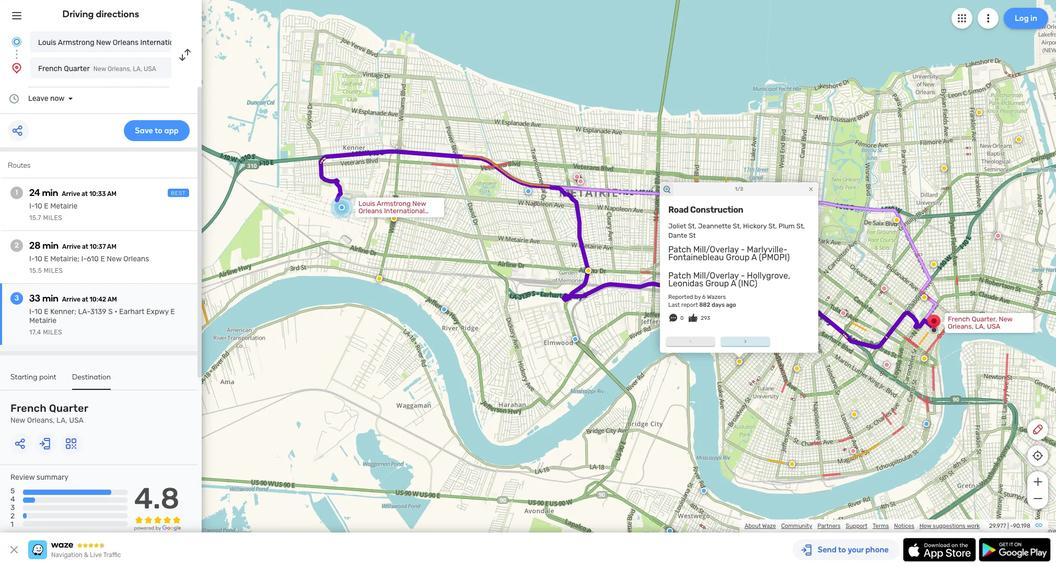Task type: describe. For each thing, give the bounding box(es) containing it.
leave
[[28, 94, 48, 103]]

road closed image
[[574, 174, 580, 180]]

i- for 28 min
[[29, 255, 35, 264]]

international
[[140, 38, 184, 47]]

× link
[[807, 184, 816, 194]]

2 st, from the left
[[733, 222, 742, 230]]

1 st, from the left
[[688, 222, 697, 230]]

28
[[29, 240, 41, 252]]

(pmopi)
[[759, 253, 790, 263]]

e right "610"
[[101, 255, 105, 264]]

joliet
[[669, 222, 687, 230]]

reported by 6 wazers last report 882 days ago
[[669, 294, 737, 309]]

10:33
[[89, 190, 106, 198]]

metairie;
[[50, 255, 80, 264]]

expwy
[[146, 307, 169, 316]]

new inside i-10 e metairie; i-610 e new orleans 15.5 miles
[[107, 255, 122, 264]]

partners link
[[818, 523, 841, 530]]

5 4 3 2 1
[[10, 487, 15, 529]]

i-10 e kenner; la-3139 s • earhart expwy e metairie 17.4 miles
[[29, 307, 175, 336]]

road
[[669, 205, 689, 215]]

90.198
[[1014, 523, 1031, 530]]

directions
[[96, 8, 139, 20]]

airport
[[186, 38, 209, 47]]

a for (inc)
[[731, 279, 737, 289]]

e for 28 min
[[44, 255, 49, 264]]

1 vertical spatial french quarter new orleans, la, usa
[[10, 402, 89, 425]]

louis armstrong new orleans international airport button
[[30, 31, 209, 52]]

support
[[846, 523, 868, 530]]

zoom in image
[[1032, 476, 1045, 488]]

min for 33 min
[[42, 293, 58, 304]]

4
[[10, 495, 15, 504]]

new inside french quarter, new orleans, la, usa
[[1000, 315, 1013, 323]]

partners
[[818, 523, 841, 530]]

about waze link
[[745, 523, 777, 530]]

french inside french quarter, new orleans, la, usa
[[949, 315, 971, 323]]

la, inside french quarter, new orleans, la, usa
[[976, 323, 986, 330]]

17.4
[[29, 329, 41, 336]]

mill/overlay for leonidas
[[694, 271, 739, 281]]

louis
[[38, 38, 56, 47]]

mill/overlay for fontainebleau
[[694, 245, 739, 255]]

leonidas
[[669, 279, 704, 289]]

3 st, from the left
[[769, 222, 778, 230]]

0 vertical spatial orleans,
[[108, 65, 131, 73]]

construction
[[691, 205, 744, 215]]

am for 33 min
[[108, 296, 117, 303]]

starting
[[10, 373, 37, 382]]

fontainebleau
[[669, 253, 724, 263]]

0 vertical spatial 3
[[15, 294, 19, 303]]

destination button
[[72, 373, 111, 390]]

by
[[695, 294, 701, 301]]

e for 33 min
[[44, 307, 49, 316]]

report
[[682, 302, 698, 309]]

5
[[10, 487, 15, 496]]

group for fontainebleau
[[726, 253, 750, 263]]

hollygrove,
[[747, 271, 791, 281]]

24
[[29, 187, 40, 199]]

29.977
[[990, 523, 1007, 530]]

best
[[171, 190, 186, 197]]

starting point
[[10, 373, 56, 382]]

road construction
[[669, 205, 744, 215]]

clock image
[[8, 93, 20, 105]]

3 inside '5 4 3 2 1'
[[10, 504, 15, 513]]

10 for 24
[[34, 202, 42, 211]]

plum
[[779, 222, 795, 230]]

2 vertical spatial la,
[[56, 416, 67, 425]]

patch for fontainebleau
[[669, 245, 692, 255]]

traffic
[[103, 552, 121, 559]]

min for 24 min
[[42, 187, 58, 199]]

1 horizontal spatial 1
[[16, 188, 18, 197]]

how suggestions work link
[[920, 523, 980, 530]]

now
[[50, 94, 65, 103]]

a for (pmopi)
[[752, 253, 757, 263]]

orleans, inside french quarter, new orleans, la, usa
[[949, 323, 974, 330]]

e right expwy
[[171, 307, 175, 316]]

patch mill/overlay - hollygrove, leonidas group a (inc)
[[669, 271, 791, 289]]

dante
[[669, 232, 688, 239]]

driving directions
[[63, 8, 139, 20]]

la-
[[78, 307, 90, 316]]

arrive for 28 min
[[62, 243, 81, 250]]

arrive for 24 min
[[62, 190, 80, 198]]

ago
[[726, 302, 737, 309]]

0 vertical spatial 2
[[15, 241, 19, 250]]

armstrong
[[58, 38, 94, 47]]

notices
[[895, 523, 915, 530]]

how
[[920, 523, 932, 530]]

2 vertical spatial french
[[10, 402, 46, 415]]

3139
[[90, 307, 106, 316]]

patch mill/overlay - marlyville- fontainebleau group a (pmopi)
[[669, 245, 790, 263]]

s
[[108, 307, 113, 316]]

|
[[1008, 523, 1010, 530]]

community link
[[782, 523, 813, 530]]

new inside 'button'
[[96, 38, 111, 47]]

kenner;
[[50, 307, 76, 316]]

orleans inside 'button'
[[113, 38, 139, 47]]

leave now
[[28, 94, 65, 103]]

10:42
[[90, 296, 106, 303]]

point
[[39, 373, 56, 382]]

miles inside i-10 e metairie; i-610 e new orleans 15.5 miles
[[44, 267, 63, 275]]

starting point button
[[10, 373, 56, 389]]

33 min arrive at 10:42 am
[[29, 293, 117, 304]]

- for 90.198
[[1011, 523, 1014, 530]]

link image
[[1035, 521, 1044, 530]]

2 inside '5 4 3 2 1'
[[10, 512, 15, 521]]

orleans inside i-10 e metairie; i-610 e new orleans 15.5 miles
[[123, 255, 149, 264]]

notices link
[[895, 523, 915, 530]]

driving
[[63, 8, 94, 20]]

•
[[115, 307, 117, 316]]



Task type: vqa. For each thing, say whether or not it's contained in the screenshot.
USA
yes



Task type: locate. For each thing, give the bounding box(es) containing it.
i- down 28 min arrive at 10:37 am
[[81, 255, 87, 264]]

x image
[[8, 544, 20, 556]]

marlyville-
[[747, 245, 788, 255]]

i-
[[29, 202, 35, 211], [29, 255, 35, 264], [81, 255, 87, 264], [29, 307, 35, 316]]

0 vertical spatial metairie
[[50, 202, 78, 211]]

a left (pmopi)
[[752, 253, 757, 263]]

quarter,
[[972, 315, 998, 323]]

am right 10:33
[[107, 190, 117, 198]]

summary
[[36, 473, 69, 482]]

1 vertical spatial orleans,
[[949, 323, 974, 330]]

metairie inside i-10 e metairie 15.7 miles
[[50, 202, 78, 211]]

at inside 28 min arrive at 10:37 am
[[82, 243, 88, 250]]

arrive inside 28 min arrive at 10:37 am
[[62, 243, 81, 250]]

1
[[16, 188, 18, 197], [10, 521, 14, 529]]

0 vertical spatial patch
[[669, 245, 692, 255]]

24 min arrive at 10:33 am
[[29, 187, 117, 199]]

1 vertical spatial metairie
[[29, 316, 57, 325]]

i- for 33 min
[[29, 307, 35, 316]]

0 vertical spatial am
[[107, 190, 117, 198]]

2 vertical spatial arrive
[[62, 296, 80, 303]]

1 left 24
[[16, 188, 18, 197]]

3 down 5
[[10, 504, 15, 513]]

terms
[[873, 523, 890, 530]]

patch down dante
[[669, 245, 692, 255]]

1 up x image
[[10, 521, 14, 529]]

i- inside i-10 e kenner; la-3139 s • earhart expwy e metairie 17.4 miles
[[29, 307, 35, 316]]

0 vertical spatial miles
[[43, 214, 62, 222]]

arrive
[[62, 190, 80, 198], [62, 243, 81, 250], [62, 296, 80, 303]]

new right "610"
[[107, 255, 122, 264]]

10 up 15.7
[[34, 202, 42, 211]]

e for 24 min
[[44, 202, 49, 211]]

mill/overlay down jeannette
[[694, 245, 739, 255]]

review
[[10, 473, 35, 482]]

hazard image
[[977, 109, 983, 116], [942, 165, 948, 172], [391, 215, 397, 222], [377, 276, 383, 282], [922, 356, 928, 362], [794, 366, 801, 372], [790, 461, 796, 467]]

28 min arrive at 10:37 am
[[29, 240, 117, 252]]

(inc)
[[739, 279, 758, 289]]

st
[[689, 232, 696, 239]]

french quarter new orleans, la, usa down armstrong
[[38, 64, 156, 73]]

3 10 from the top
[[34, 307, 42, 316]]

reported
[[669, 294, 694, 301]]

police image
[[526, 188, 532, 195], [441, 306, 448, 313], [573, 336, 579, 343], [924, 421, 930, 427], [701, 488, 708, 494]]

2 left 28
[[15, 241, 19, 250]]

at for 24 min
[[82, 190, 88, 198]]

support link
[[846, 523, 868, 530]]

new down starting point 'button' at the left bottom of the page
[[10, 416, 25, 425]]

1 inside '5 4 3 2 1'
[[10, 521, 14, 529]]

zoom out image
[[1032, 493, 1045, 505]]

joliet st, jeannette st, hickory st, plum st, dante st
[[669, 222, 806, 239]]

at for 33 min
[[82, 296, 88, 303]]

st, left hickory
[[733, 222, 742, 230]]

at
[[82, 190, 88, 198], [82, 243, 88, 250], [82, 296, 88, 303]]

i- inside i-10 e metairie 15.7 miles
[[29, 202, 35, 211]]

new right armstrong
[[96, 38, 111, 47]]

miles right 15.7
[[43, 214, 62, 222]]

0 vertical spatial french quarter new orleans, la, usa
[[38, 64, 156, 73]]

0 vertical spatial group
[[726, 253, 750, 263]]

33
[[29, 293, 40, 304]]

live
[[90, 552, 102, 559]]

1 vertical spatial arrive
[[62, 243, 81, 250]]

french left quarter,
[[949, 315, 971, 323]]

new down louis armstrong new orleans international airport 'button'
[[93, 65, 106, 73]]

am for 28 min
[[107, 243, 117, 250]]

0 horizontal spatial 1
[[10, 521, 14, 529]]

3 left 33
[[15, 294, 19, 303]]

1 vertical spatial a
[[731, 279, 737, 289]]

about
[[745, 523, 761, 530]]

mill/overlay
[[694, 245, 739, 255], [694, 271, 739, 281]]

group up patch mill/overlay - hollygrove, leonidas group a (inc)
[[726, 253, 750, 263]]

1 horizontal spatial a
[[752, 253, 757, 263]]

new
[[96, 38, 111, 47], [93, 65, 106, 73], [107, 255, 122, 264], [1000, 315, 1013, 323], [10, 416, 25, 425]]

10 inside i-10 e metairie 15.7 miles
[[34, 202, 42, 211]]

a inside patch mill/overlay - hollygrove, leonidas group a (inc)
[[731, 279, 737, 289]]

1 vertical spatial 10
[[34, 255, 42, 264]]

0 vertical spatial la,
[[133, 65, 142, 73]]

usa inside french quarter, new orleans, la, usa
[[988, 323, 1001, 330]]

4 st, from the left
[[797, 222, 806, 230]]

arrive for 33 min
[[62, 296, 80, 303]]

- right |
[[1011, 523, 1014, 530]]

min right 24
[[42, 187, 58, 199]]

new right quarter,
[[1000, 315, 1013, 323]]

882
[[700, 302, 711, 309]]

community
[[782, 523, 813, 530]]

1 vertical spatial orleans
[[123, 255, 149, 264]]

arrive up metairie;
[[62, 243, 81, 250]]

1 vertical spatial 2
[[10, 512, 15, 521]]

at inside 33 min arrive at 10:42 am
[[82, 296, 88, 303]]

1 mill/overlay from the top
[[694, 245, 739, 255]]

1 vertical spatial patch
[[669, 271, 692, 281]]

1 vertical spatial mill/overlay
[[694, 271, 739, 281]]

0 vertical spatial french
[[38, 64, 62, 73]]

2 horizontal spatial usa
[[988, 323, 1001, 330]]

- left hollygrove,
[[741, 271, 745, 281]]

2 down 4
[[10, 512, 15, 521]]

hickory
[[744, 222, 767, 230]]

2 vertical spatial 10
[[34, 307, 42, 316]]

am inside 24 min arrive at 10:33 am
[[107, 190, 117, 198]]

15.7
[[29, 214, 41, 222]]

0 horizontal spatial a
[[731, 279, 737, 289]]

am
[[107, 190, 117, 198], [107, 243, 117, 250], [108, 296, 117, 303]]

review summary
[[10, 473, 69, 482]]

1 vertical spatial -
[[741, 271, 745, 281]]

mill/overlay inside patch mill/overlay - marlyville- fontainebleau group a (pmopi)
[[694, 245, 739, 255]]

1 vertical spatial 1
[[10, 521, 14, 529]]

chevron right image
[[742, 337, 750, 346]]

10 for 33
[[34, 307, 42, 316]]

a
[[752, 253, 757, 263], [731, 279, 737, 289]]

group inside patch mill/overlay - hollygrove, leonidas group a (inc)
[[706, 279, 730, 289]]

2 vertical spatial -
[[1011, 523, 1014, 530]]

days
[[712, 302, 725, 309]]

10 inside i-10 e kenner; la-3139 s • earhart expwy e metairie 17.4 miles
[[34, 307, 42, 316]]

group up 'wazers'
[[706, 279, 730, 289]]

2 horizontal spatial la,
[[976, 323, 986, 330]]

10 inside i-10 e metairie; i-610 e new orleans 15.5 miles
[[34, 255, 42, 264]]

293
[[701, 315, 711, 322]]

4.8
[[134, 482, 180, 516]]

la,
[[133, 65, 142, 73], [976, 323, 986, 330], [56, 416, 67, 425]]

0 vertical spatial quarter
[[64, 64, 90, 73]]

metairie up 17.4
[[29, 316, 57, 325]]

chevron left image
[[687, 337, 695, 346]]

orleans
[[113, 38, 139, 47], [123, 255, 149, 264]]

0 vertical spatial mill/overlay
[[694, 245, 739, 255]]

1 vertical spatial miles
[[44, 267, 63, 275]]

patch
[[669, 245, 692, 255], [669, 271, 692, 281]]

last
[[669, 302, 680, 309]]

2 vertical spatial am
[[108, 296, 117, 303]]

2 vertical spatial at
[[82, 296, 88, 303]]

min right 33
[[42, 293, 58, 304]]

10 up '15.5' at the left
[[34, 255, 42, 264]]

i- for 24 min
[[29, 202, 35, 211]]

french quarter new orleans, la, usa down point at the bottom of the page
[[10, 402, 89, 425]]

patch for leonidas
[[669, 271, 692, 281]]

2 vertical spatial usa
[[69, 416, 84, 425]]

2 vertical spatial min
[[42, 293, 58, 304]]

orleans right "610"
[[123, 255, 149, 264]]

miles inside i-10 e metairie 15.7 miles
[[43, 214, 62, 222]]

&
[[84, 552, 88, 559]]

waze
[[763, 523, 777, 530]]

police image
[[667, 528, 673, 534], [667, 528, 674, 534]]

metairie down 24 min arrive at 10:33 am
[[50, 202, 78, 211]]

at inside 24 min arrive at 10:33 am
[[82, 190, 88, 198]]

arrive inside 33 min arrive at 10:42 am
[[62, 296, 80, 303]]

location image
[[10, 62, 23, 74]]

0 horizontal spatial usa
[[69, 416, 84, 425]]

arrive up kenner;
[[62, 296, 80, 303]]

- inside patch mill/overlay - hollygrove, leonidas group a (inc)
[[741, 271, 745, 281]]

group inside patch mill/overlay - marlyville- fontainebleau group a (pmopi)
[[726, 253, 750, 263]]

- for marlyville-
[[741, 245, 745, 255]]

arrive up i-10 e metairie 15.7 miles
[[62, 190, 80, 198]]

0 vertical spatial min
[[42, 187, 58, 199]]

work
[[967, 523, 980, 530]]

e down 24 min arrive at 10:33 am
[[44, 202, 49, 211]]

pencil image
[[1032, 424, 1045, 436]]

am inside 28 min arrive at 10:37 am
[[107, 243, 117, 250]]

st, right plum
[[797, 222, 806, 230]]

arrive inside 24 min arrive at 10:33 am
[[62, 190, 80, 198]]

1 vertical spatial 3
[[10, 504, 15, 513]]

0 vertical spatial arrive
[[62, 190, 80, 198]]

10 down 33
[[34, 307, 42, 316]]

1 at from the top
[[82, 190, 88, 198]]

french quarter, new orleans, la, usa
[[949, 315, 1013, 330]]

road closed image
[[578, 178, 584, 185], [996, 233, 1002, 239], [882, 286, 888, 292], [841, 310, 847, 316], [884, 362, 891, 368], [851, 448, 857, 454]]

french down louis
[[38, 64, 62, 73]]

1 vertical spatial quarter
[[49, 402, 89, 415]]

patch up reported
[[669, 271, 692, 281]]

st, up st
[[688, 222, 697, 230]]

2 vertical spatial orleans,
[[27, 416, 55, 425]]

0 vertical spatial 1
[[16, 188, 18, 197]]

e inside i-10 e metairie 15.7 miles
[[44, 202, 49, 211]]

-
[[741, 245, 745, 255], [741, 271, 745, 281], [1011, 523, 1014, 530]]

10:37
[[90, 243, 106, 250]]

navigation & live traffic
[[51, 552, 121, 559]]

0 vertical spatial -
[[741, 245, 745, 255]]

terms link
[[873, 523, 890, 530]]

miles down metairie;
[[44, 267, 63, 275]]

orleans down directions
[[113, 38, 139, 47]]

quarter down armstrong
[[64, 64, 90, 73]]

10
[[34, 202, 42, 211], [34, 255, 42, 264], [34, 307, 42, 316]]

min
[[42, 187, 58, 199], [42, 240, 59, 252], [42, 293, 58, 304]]

1 horizontal spatial usa
[[144, 65, 156, 73]]

3
[[15, 294, 19, 303], [10, 504, 15, 513]]

miles right 17.4
[[43, 329, 62, 336]]

at left 10:33
[[82, 190, 88, 198]]

usa
[[144, 65, 156, 73], [988, 323, 1001, 330], [69, 416, 84, 425]]

mill/overlay up 'wazers'
[[694, 271, 739, 281]]

quarter
[[64, 64, 90, 73], [49, 402, 89, 415]]

1 police image from the left
[[667, 528, 673, 534]]

610
[[87, 255, 99, 264]]

1 vertical spatial at
[[82, 243, 88, 250]]

am inside 33 min arrive at 10:42 am
[[108, 296, 117, 303]]

group for leonidas
[[706, 279, 730, 289]]

miles inside i-10 e kenner; la-3139 s • earhart expwy e metairie 17.4 miles
[[43, 329, 62, 336]]

group
[[726, 253, 750, 263], [706, 279, 730, 289]]

louis armstrong new orleans international airport
[[38, 38, 209, 47]]

hazard image
[[1017, 136, 1023, 143], [894, 217, 900, 223], [931, 261, 938, 268], [586, 268, 592, 274], [922, 294, 928, 301], [852, 412, 858, 418]]

routes
[[8, 161, 30, 170]]

1 vertical spatial am
[[107, 243, 117, 250]]

1 horizontal spatial orleans,
[[108, 65, 131, 73]]

destination
[[72, 373, 111, 382]]

1 10 from the top
[[34, 202, 42, 211]]

2 vertical spatial miles
[[43, 329, 62, 336]]

0 vertical spatial orleans
[[113, 38, 139, 47]]

2 police image from the left
[[667, 528, 674, 534]]

6
[[703, 294, 706, 301]]

- inside patch mill/overlay - marlyville- fontainebleau group a (pmopi)
[[741, 245, 745, 255]]

0 vertical spatial 10
[[34, 202, 42, 211]]

1 patch from the top
[[669, 245, 692, 255]]

2 patch from the top
[[669, 271, 692, 281]]

i- up '15.5' at the left
[[29, 255, 35, 264]]

min for 28 min
[[42, 240, 59, 252]]

at left 10:37
[[82, 243, 88, 250]]

×
[[809, 184, 814, 194]]

jeannette
[[699, 222, 732, 230]]

at up la- on the left bottom of page
[[82, 296, 88, 303]]

1 vertical spatial min
[[42, 240, 59, 252]]

0 vertical spatial at
[[82, 190, 88, 198]]

2 mill/overlay from the top
[[694, 271, 739, 281]]

1/2
[[735, 186, 744, 192]]

at for 28 min
[[82, 243, 88, 250]]

am up s
[[108, 296, 117, 303]]

st, left plum
[[769, 222, 778, 230]]

1 vertical spatial usa
[[988, 323, 1001, 330]]

29.977 | -90.198
[[990, 523, 1031, 530]]

1 vertical spatial group
[[706, 279, 730, 289]]

french down starting point 'button' at the left bottom of the page
[[10, 402, 46, 415]]

am for 24 min
[[107, 190, 117, 198]]

1 vertical spatial la,
[[976, 323, 986, 330]]

st,
[[688, 222, 697, 230], [733, 222, 742, 230], [769, 222, 778, 230], [797, 222, 806, 230]]

navigation
[[51, 552, 83, 559]]

2 at from the top
[[82, 243, 88, 250]]

2 10 from the top
[[34, 255, 42, 264]]

am right 10:37
[[107, 243, 117, 250]]

0 vertical spatial a
[[752, 253, 757, 263]]

suggestions
[[933, 523, 966, 530]]

0 vertical spatial usa
[[144, 65, 156, 73]]

a left the (inc)
[[731, 279, 737, 289]]

orleans,
[[108, 65, 131, 73], [949, 323, 974, 330], [27, 416, 55, 425]]

0 horizontal spatial la,
[[56, 416, 67, 425]]

current location image
[[10, 36, 23, 48]]

earhart
[[119, 307, 145, 316]]

10 for 28
[[34, 255, 42, 264]]

e left metairie;
[[44, 255, 49, 264]]

french
[[38, 64, 62, 73], [949, 315, 971, 323], [10, 402, 46, 415]]

1 horizontal spatial la,
[[133, 65, 142, 73]]

0 horizontal spatial orleans,
[[27, 416, 55, 425]]

i- down 33
[[29, 307, 35, 316]]

min right 28
[[42, 240, 59, 252]]

1 vertical spatial french
[[949, 315, 971, 323]]

miles
[[43, 214, 62, 222], [44, 267, 63, 275], [43, 329, 62, 336]]

mill/overlay inside patch mill/overlay - hollygrove, leonidas group a (inc)
[[694, 271, 739, 281]]

metairie inside i-10 e kenner; la-3139 s • earhart expwy e metairie 17.4 miles
[[29, 316, 57, 325]]

2 horizontal spatial orleans,
[[949, 323, 974, 330]]

0
[[681, 315, 684, 322]]

patch inside patch mill/overlay - hollygrove, leonidas group a (inc)
[[669, 271, 692, 281]]

i-10 e metairie 15.7 miles
[[29, 202, 78, 222]]

e left kenner;
[[44, 307, 49, 316]]

- for hollygrove,
[[741, 271, 745, 281]]

a inside patch mill/overlay - marlyville- fontainebleau group a (pmopi)
[[752, 253, 757, 263]]

- down joliet st, jeannette st, hickory st, plum st, dante st
[[741, 245, 745, 255]]

3 at from the top
[[82, 296, 88, 303]]

quarter down destination button
[[49, 402, 89, 415]]

patch inside patch mill/overlay - marlyville- fontainebleau group a (pmopi)
[[669, 245, 692, 255]]

i- up 15.7
[[29, 202, 35, 211]]



